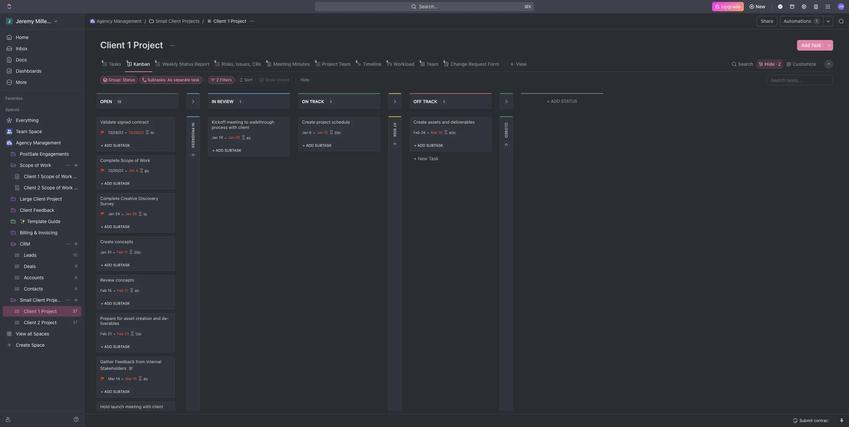 Task type: vqa. For each thing, say whether or not it's contained in the screenshot.
the topmost 6
yes



Task type: describe. For each thing, give the bounding box(es) containing it.
feb 15 button
[[100, 288, 113, 294]]

0 vertical spatial agency management link
[[88, 17, 143, 25]]

1 horizontal spatial i
[[393, 131, 397, 132]]

on track
[[302, 99, 324, 104]]

space for team space
[[29, 129, 42, 134]]

spaces inside tree
[[33, 331, 49, 337]]

of down client 1 scope of work docs link
[[56, 185, 61, 191]]

- for feb 15 - feb 17
[[113, 288, 115, 294]]

work up "client 2 scope of work docs"
[[61, 174, 72, 179]]

scope down postsale
[[20, 163, 33, 168]]

jan down survey
[[108, 212, 114, 216]]

21
[[108, 332, 112, 336]]

tasks
[[109, 61, 121, 67]]

20h button for project
[[330, 128, 341, 138]]

postsale
[[20, 151, 38, 157]]

- for mar 14 - mar 15
[[122, 377, 124, 382]]

0 vertical spatial projects
[[182, 18, 200, 24]]

billing
[[20, 230, 33, 236]]

status for weekly
[[179, 61, 194, 67]]

20
[[236, 135, 240, 140]]

large client project link
[[20, 194, 80, 205]]

business time image
[[91, 20, 95, 23]]

31
[[107, 250, 112, 255]]

search...
[[419, 4, 438, 9]]

launch
[[111, 404, 124, 410]]

project team link
[[321, 59, 351, 69]]

12/28/22
[[108, 130, 123, 135]]

workload
[[394, 61, 415, 67]]

task
[[191, 77, 200, 82]]

1 horizontal spatial client 1 project link
[[205, 17, 248, 25]]

process
[[212, 125, 228, 130]]

work down postsale engagements
[[40, 163, 51, 168]]

off track
[[414, 99, 438, 104]]

1 horizontal spatial and
[[442, 119, 450, 125]]

team for team space
[[16, 129, 27, 134]]

0 horizontal spatial agency management link
[[16, 138, 80, 148]]

12/30/22 - jan 4
[[108, 168, 138, 174]]

2 for client 2 scope of work docs
[[37, 185, 40, 191]]

12/28/22 button
[[108, 130, 125, 136]]

2 filters button
[[208, 76, 235, 84]]

0 for s
[[393, 143, 397, 145]]

- for jan 6 - jan 12
[[313, 130, 315, 135]]

project
[[317, 119, 331, 125]]

- for feb 21 - feb 23
[[113, 332, 115, 337]]

24 for feb 24 - mar 10
[[421, 130, 426, 135]]

0 vertical spatial management
[[114, 18, 142, 24]]

accounts
[[24, 275, 44, 281]]

- for jan 24 - jan 26
[[122, 212, 124, 217]]

view all spaces
[[16, 331, 49, 337]]

on
[[302, 99, 309, 104]]

view for view all spaces
[[16, 331, 26, 337]]

c
[[505, 123, 509, 126]]

and inside prepare for asset creation and deliverables
[[153, 316, 161, 321]]

0 vertical spatial e
[[505, 133, 509, 135]]

1 vertical spatial client
[[152, 404, 163, 410]]

create for create assets and deliverables
[[414, 119, 427, 125]]

feb 17 button
[[117, 288, 130, 294]]

2 vertical spatial status
[[561, 98, 578, 104]]

subtask down 12/30/22 - jan 4
[[113, 181, 130, 186]]

sidebar navigation
[[0, 13, 86, 428]]

0 horizontal spatial client 1 project link
[[24, 306, 70, 317]]

projects inside tree
[[46, 298, 64, 303]]

client feedback
[[20, 208, 54, 213]]

jan inside 12/30/22 - jan 4
[[129, 169, 135, 173]]

meeting minutes
[[274, 61, 310, 67]]

- left the 12/29/22
[[125, 130, 127, 135]]

1 vertical spatial new
[[418, 156, 428, 161]]

track for off track
[[423, 99, 438, 104]]

search
[[739, 61, 754, 67]]

- left jan 4 dropdown button
[[125, 168, 127, 174]]

1 horizontal spatial small client projects link
[[147, 17, 201, 25]]

mar for mar 14 - mar 15
[[125, 377, 132, 381]]

view button
[[508, 56, 529, 72]]

15 inside mar 14 - mar 15
[[133, 377, 137, 381]]

contacts
[[24, 286, 43, 292]]

8h button
[[140, 166, 149, 176]]

project team
[[322, 61, 351, 67]]

kickoff meeting to walkthrough process with client
[[212, 119, 274, 130]]

r down p
[[191, 139, 196, 141]]

kickoff
[[212, 119, 226, 125]]

project inside "link"
[[47, 196, 62, 202]]

12/28/22 - 12/29/22
[[108, 130, 144, 135]]

1 horizontal spatial agency
[[97, 18, 113, 24]]

subtask down mar 14 - mar 15
[[113, 390, 130, 394]]

⌘k
[[525, 4, 532, 9]]

client 2 scope of work docs
[[24, 185, 85, 191]]

task inside 'add task' button
[[812, 42, 822, 48]]

20h button for concepts
[[129, 248, 141, 258]]

+ add subtask for create assets and deliverables
[[414, 143, 443, 147]]

large
[[20, 196, 32, 202]]

+ add subtask down 12/30/22 dropdown button
[[101, 181, 130, 186]]

2 vertical spatial 4h button
[[139, 375, 148, 385]]

concepts for create concepts
[[115, 239, 133, 245]]

create for create project schedule
[[302, 119, 316, 125]]

team inside project team link
[[339, 61, 351, 67]]

scope up large client project "link"
[[41, 185, 55, 191]]

create for create concepts
[[100, 239, 114, 245]]

request
[[469, 61, 487, 67]]

mar 14 button
[[108, 377, 122, 382]]

19 inside jan 19 - jan 20
[[219, 135, 223, 140]]

discovery
[[139, 196, 158, 201]]

1 horizontal spatial deliverables
[[451, 119, 475, 125]]

review
[[100, 278, 114, 283]]

feb inside the feb 24 - mar 10
[[414, 130, 420, 135]]

jan 31 - feb 11
[[100, 250, 128, 255]]

mar for feb 24 - mar 10
[[431, 130, 438, 135]]

feb 21 - feb 23
[[100, 332, 129, 337]]

jan left jan 12 dropdown button
[[302, 130, 308, 135]]

prepare
[[100, 316, 116, 321]]

0 horizontal spatial with
[[143, 404, 151, 410]]

space for create space
[[31, 343, 45, 348]]

feedback for gather
[[115, 359, 135, 365]]

upgrade link
[[713, 2, 744, 11]]

0 horizontal spatial deliverables
[[100, 316, 169, 326]]

2 / from the left
[[203, 18, 204, 24]]

client inside kickoff meeting to walkthrough process with client
[[238, 125, 249, 130]]

jan left 20 on the top left
[[228, 135, 235, 140]]

postsale engagements
[[20, 151, 69, 157]]

track for on track
[[310, 99, 324, 104]]

asset
[[124, 316, 135, 321]]

subtask for prepare for asset creation and deliverables
[[113, 345, 130, 349]]

complete creative discovery survey
[[100, 196, 158, 206]]

leads link
[[24, 250, 70, 261]]

client 1 scope of work docs link
[[24, 171, 84, 182]]

+ add subtask down mar 14 dropdown button
[[101, 390, 130, 394]]

feb 24 button
[[414, 130, 427, 136]]

leads
[[24, 253, 37, 258]]

review
[[217, 99, 234, 104]]

user group image
[[7, 130, 12, 134]]

r down 't'
[[393, 129, 397, 131]]

12
[[324, 130, 328, 135]]

with inside kickoff meeting to walkthrough process with client
[[229, 125, 237, 130]]

gather
[[100, 359, 114, 365]]

management inside tree
[[33, 140, 61, 146]]

17
[[125, 288, 128, 293]]

guide
[[48, 219, 60, 224]]

scope up 12/30/22 - jan 4
[[121, 158, 133, 163]]

change request form link
[[450, 59, 499, 69]]

engagements
[[40, 151, 69, 157]]

validate signed contract
[[100, 119, 149, 125]]

jan down 'process' on the top of page
[[212, 135, 218, 140]]

26
[[132, 212, 137, 216]]

0 horizontal spatial spaces
[[5, 107, 19, 112]]

1h button for contract
[[146, 128, 154, 138]]

0 horizontal spatial 19
[[117, 99, 121, 104]]

2 for client 2 project
[[37, 320, 40, 326]]

jeremy miller's workspace, , element
[[6, 18, 13, 24]]

24 for jan 24 - jan 26
[[115, 212, 120, 216]]

customize
[[793, 61, 817, 67]]

feb down review at the left of the page
[[100, 288, 107, 293]]

docs for client 1 scope of work docs
[[73, 174, 84, 179]]

jan 19 - jan 20
[[212, 135, 240, 141]]

6 inside 'jan 6 - jan 12'
[[309, 130, 312, 135]]

1 vertical spatial small client projects link
[[20, 295, 64, 306]]

scope down scope of work link
[[41, 174, 54, 179]]

0 for e
[[505, 144, 509, 146]]

0 vertical spatial client 1 project
[[214, 18, 247, 24]]

feb left 23
[[117, 332, 124, 336]]

t
[[393, 125, 397, 128]]

15h
[[135, 332, 142, 337]]

- for jan 31 - feb 11
[[113, 250, 115, 255]]

hide for hide 2
[[765, 61, 775, 67]]

new inside the new button
[[756, 4, 766, 9]]

feb 11 button
[[117, 250, 129, 255]]

crs
[[253, 61, 261, 67]]

jan inside the jan 31 - feb 11
[[100, 250, 106, 255]]

subtask for review concepts
[[113, 301, 130, 306]]

contacts link
[[24, 284, 72, 295]]

workspace
[[55, 18, 82, 24]]

tasks link
[[108, 59, 121, 69]]

feb inside the jan 31 - feb 11
[[117, 250, 123, 255]]

subtask for create concepts
[[113, 263, 130, 267]]

of down postsale
[[35, 163, 39, 168]]

dashboards
[[16, 68, 42, 74]]

sort
[[245, 77, 253, 82]]

jm
[[839, 4, 844, 8]]

mar 10 button
[[431, 130, 444, 136]]

0 horizontal spatial mar
[[108, 377, 115, 381]]

all
[[27, 331, 32, 337]]

+ add subtask for prepare for asset creation and deliverables
[[101, 345, 130, 349]]

work down client 1 scope of work docs link
[[62, 185, 73, 191]]

0 horizontal spatial task
[[429, 156, 439, 161]]

client 2 scope of work docs link
[[24, 183, 85, 193]]

feb 24 - mar 10
[[414, 130, 443, 135]]

concepts for review concepts
[[116, 278, 134, 283]]

team for team
[[427, 61, 439, 67]]

small inside tree
[[20, 298, 31, 303]]



Task type: locate. For each thing, give the bounding box(es) containing it.
show closed button
[[257, 76, 292, 84]]

create assets and deliverables
[[414, 119, 475, 125]]

4h for meeting
[[246, 136, 251, 140]]

+ add subtask down jan 24 dropdown button
[[101, 225, 130, 229]]

1 horizontal spatial hide
[[765, 61, 775, 67]]

2 filters
[[216, 77, 232, 82]]

12/30/22
[[108, 169, 123, 173]]

1 track from the left
[[310, 99, 324, 104]]

4h right "mar 15" dropdown button
[[143, 377, 148, 382]]

client inside "link"
[[33, 196, 46, 202]]

s
[[505, 131, 509, 133], [393, 132, 397, 135], [191, 143, 196, 146], [191, 146, 196, 148]]

- for jan 19 - jan 20
[[225, 135, 227, 141]]

large client project
[[20, 196, 62, 202]]

agency down "team space"
[[16, 140, 32, 146]]

everything
[[16, 117, 39, 123]]

+ add subtask down the 12/28/22 dropdown button
[[101, 143, 130, 147]]

+ add subtask for create concepts
[[101, 263, 130, 267]]

10 inside tree
[[73, 253, 77, 258]]

1 vertical spatial client 1 project
[[100, 39, 165, 50]]

4h for concepts
[[135, 289, 139, 293]]

1 vertical spatial e
[[191, 141, 196, 143]]

risks,
[[222, 61, 235, 67]]

subtask down feb 11 dropdown button
[[113, 263, 130, 267]]

add
[[802, 42, 811, 48], [551, 98, 560, 104], [104, 143, 112, 147], [306, 143, 314, 147], [418, 143, 426, 147], [216, 148, 224, 153], [104, 181, 112, 186], [104, 225, 112, 229], [104, 263, 112, 267], [104, 301, 112, 306], [104, 345, 112, 349], [104, 390, 112, 394]]

docs up "client 2 scope of work docs"
[[73, 174, 84, 179]]

feedback for client
[[33, 208, 54, 213]]

spaces down favorites button
[[5, 107, 19, 112]]

1 horizontal spatial 10
[[439, 130, 443, 135]]

0 vertical spatial new
[[756, 4, 766, 9]]

hide for hide
[[301, 77, 310, 82]]

create up 31
[[100, 239, 114, 245]]

0 horizontal spatial 6
[[75, 287, 77, 292]]

jan
[[302, 130, 308, 135], [317, 130, 323, 135], [212, 135, 218, 140], [228, 135, 235, 140], [129, 169, 135, 173], [108, 212, 114, 216], [125, 212, 131, 216], [100, 250, 106, 255]]

complete for complete creative discovery survey
[[100, 196, 120, 201]]

1 horizontal spatial agency management
[[97, 18, 142, 24]]

of up "client 2 scope of work docs"
[[56, 174, 60, 179]]

view for view
[[516, 61, 527, 67]]

concepts up the 17
[[116, 278, 134, 283]]

inbox
[[16, 46, 27, 51]]

- for feb 24 - mar 10
[[427, 130, 429, 135]]

1h button right the 12/29/22
[[146, 128, 154, 138]]

2 vertical spatial client 1 project
[[24, 309, 57, 314]]

11
[[124, 250, 128, 255]]

create up feb 24 dropdown button in the top of the page
[[414, 119, 427, 125]]

create inside tree
[[16, 343, 30, 348]]

✨ template guide
[[20, 219, 60, 224]]

track right off
[[423, 99, 438, 104]]

small client projects inside tree
[[20, 298, 64, 303]]

team inside "team space" link
[[16, 129, 27, 134]]

jan 4 button
[[129, 169, 140, 174]]

4h button down from
[[139, 375, 148, 385]]

k
[[393, 135, 397, 137]]

validate
[[100, 119, 116, 125]]

more button
[[3, 77, 81, 88]]

0 vertical spatial small client projects link
[[147, 17, 201, 25]]

4h button for meeting
[[242, 133, 251, 143]]

1 vertical spatial 6
[[75, 287, 77, 292]]

subtask for kickoff meeting to walkthrough process with client
[[225, 148, 241, 153]]

0 horizontal spatial meeting
[[125, 404, 142, 410]]

kanban
[[134, 61, 150, 67]]

meeting left to
[[227, 119, 243, 125]]

1 vertical spatial complete
[[100, 196, 120, 201]]

1 horizontal spatial task
[[812, 42, 822, 48]]

hide inside button
[[301, 77, 310, 82]]

12/29/22
[[129, 130, 144, 135]]

23
[[125, 332, 129, 336]]

0 horizontal spatial 1h
[[143, 212, 147, 217]]

1 horizontal spatial 15
[[133, 377, 137, 381]]

1 vertical spatial 4h
[[135, 289, 139, 293]]

1 horizontal spatial agency management link
[[88, 17, 143, 25]]

2 for hide 2
[[779, 61, 781, 67]]

view inside view button
[[516, 61, 527, 67]]

mar right 14
[[125, 377, 132, 381]]

1 horizontal spatial feedback
[[115, 359, 135, 365]]

complete
[[100, 158, 120, 163], [100, 196, 120, 201]]

15 down 'gather feedback from internal stakeholders'
[[133, 377, 137, 381]]

15 inside 'feb 15 - feb 17'
[[108, 288, 112, 293]]

risks, issues, crs link
[[220, 59, 261, 69]]

client 2 project link
[[24, 318, 70, 328]]

1 horizontal spatial management
[[114, 18, 142, 24]]

view left all
[[16, 331, 26, 337]]

+ add subtask for validate signed contract
[[101, 143, 130, 147]]

with
[[229, 125, 237, 130], [143, 404, 151, 410]]

12/30/22 button
[[108, 169, 125, 174]]

timeline link
[[362, 59, 382, 69]]

1 horizontal spatial team
[[339, 61, 351, 67]]

subtask
[[113, 143, 130, 147], [315, 143, 332, 147], [427, 143, 443, 147], [225, 148, 241, 153], [113, 181, 130, 186], [113, 225, 130, 229], [113, 263, 130, 267], [113, 301, 130, 306], [113, 345, 130, 349], [113, 390, 130, 394]]

2 left customize button
[[779, 61, 781, 67]]

subtask down jan 20 dropdown button
[[225, 148, 241, 153]]

1 horizontal spatial new
[[756, 4, 766, 9]]

+
[[547, 98, 550, 104], [101, 143, 103, 147], [303, 143, 305, 147], [414, 143, 417, 147], [212, 148, 215, 153], [414, 156, 417, 161], [101, 181, 103, 186], [101, 225, 103, 229], [101, 263, 103, 267], [101, 301, 103, 306], [101, 345, 103, 349], [101, 390, 103, 394]]

subtask for validate signed contract
[[113, 143, 130, 147]]

1 vertical spatial 19
[[219, 135, 223, 140]]

management
[[114, 18, 142, 24], [33, 140, 61, 146]]

o down c
[[505, 128, 509, 131]]

2 complete from the top
[[100, 196, 120, 201]]

jan left 12
[[317, 130, 323, 135]]

6 inside tree
[[75, 287, 77, 292]]

change
[[451, 61, 468, 67]]

j
[[8, 19, 10, 24]]

37 for client 1 project
[[73, 309, 77, 314]]

0 horizontal spatial o
[[191, 133, 196, 136]]

create up jan 6 dropdown button
[[302, 119, 316, 125]]

p
[[191, 128, 196, 130]]

1 vertical spatial small client projects
[[20, 298, 64, 303]]

+ add subtask for create project schedule
[[303, 143, 332, 147]]

in
[[212, 99, 216, 104]]

24 inside the feb 24 - mar 10
[[421, 130, 426, 135]]

miller's
[[35, 18, 53, 24]]

jeremy miller's workspace
[[16, 18, 82, 24]]

1 vertical spatial meeting
[[125, 404, 142, 410]]

0
[[393, 143, 397, 145], [505, 144, 509, 146], [191, 154, 196, 156]]

feedback up stakeholders
[[115, 359, 135, 365]]

jan left 4
[[129, 169, 135, 173]]

20h right 11
[[134, 251, 141, 255]]

1h for discovery
[[143, 212, 147, 217]]

0 vertical spatial view
[[516, 61, 527, 67]]

meeting
[[274, 61, 291, 67]]

1 vertical spatial 20h
[[134, 251, 141, 255]]

4h button for concepts
[[130, 286, 139, 296]]

view right "form"
[[516, 61, 527, 67]]

e down l
[[505, 133, 509, 135]]

feedback inside the client feedback link
[[33, 208, 54, 213]]

Search tasks... text field
[[767, 75, 833, 85]]

view all spaces link
[[3, 329, 80, 340]]

feedback inside 'gather feedback from internal stakeholders'
[[115, 359, 135, 365]]

1 horizontal spatial mar
[[125, 377, 132, 381]]

with up jan 20 dropdown button
[[229, 125, 237, 130]]

0 vertical spatial agency management
[[97, 18, 142, 24]]

0 horizontal spatial 15
[[108, 288, 112, 293]]

docs link
[[3, 55, 81, 65]]

docs down inbox at the left top
[[16, 57, 27, 63]]

- left jan 20 dropdown button
[[225, 135, 227, 141]]

+ add subtask down 'jan 6 - jan 12'
[[303, 143, 332, 147]]

change request form
[[451, 61, 499, 67]]

complete up jan 24 dropdown button
[[100, 196, 120, 201]]

40h
[[449, 131, 456, 135]]

0 vertical spatial meeting
[[227, 119, 243, 125]]

new up 'share'
[[756, 4, 766, 9]]

0 vertical spatial 37
[[73, 309, 77, 314]]

0 down k
[[393, 143, 397, 145]]

feb left "21"
[[100, 332, 107, 336]]

1h right 12/29/22 dropdown button
[[150, 131, 154, 135]]

task down 'mar 10' 'dropdown button'
[[429, 156, 439, 161]]

and right the creation
[[153, 316, 161, 321]]

jan 6 - jan 12
[[302, 130, 328, 135]]

status inside weekly status report link
[[179, 61, 194, 67]]

1 vertical spatial 20h button
[[129, 248, 141, 258]]

1 vertical spatial docs
[[73, 174, 84, 179]]

37 for client 2 project
[[73, 320, 77, 325]]

hold
[[100, 404, 110, 410]]

subtask down 'mar 10' 'dropdown button'
[[427, 143, 443, 147]]

0 vertical spatial small
[[156, 18, 167, 24]]

0 horizontal spatial agency management
[[16, 140, 61, 146]]

complete up 12/30/22
[[100, 158, 120, 163]]

24 inside jan 24 - jan 26
[[115, 212, 120, 216]]

1 horizontal spatial 20h button
[[330, 128, 341, 138]]

status for group:
[[123, 77, 135, 82]]

0 vertical spatial 1h button
[[146, 128, 154, 138]]

mar inside the feb 24 - mar 10
[[431, 130, 438, 135]]

0 horizontal spatial new
[[418, 156, 428, 161]]

agency management inside "sidebar" 'navigation'
[[16, 140, 61, 146]]

customize button
[[785, 59, 818, 69]]

1 horizontal spatial track
[[423, 99, 438, 104]]

0 horizontal spatial status
[[123, 77, 135, 82]]

0 horizontal spatial /
[[145, 18, 146, 24]]

1 horizontal spatial 1h
[[150, 131, 154, 135]]

14
[[116, 377, 120, 381]]

home
[[16, 34, 29, 40]]

1 vertical spatial concepts
[[116, 278, 134, 283]]

stakeholders
[[100, 366, 126, 371]]

feb 15 - feb 17
[[100, 288, 128, 294]]

team inside 'team' "link"
[[427, 61, 439, 67]]

0 vertical spatial small client projects
[[156, 18, 200, 24]]

closed
[[277, 77, 289, 82]]

1 horizontal spatial with
[[229, 125, 237, 130]]

signed
[[117, 119, 131, 125]]

1 horizontal spatial o
[[505, 128, 509, 131]]

0 horizontal spatial feedback
[[33, 208, 54, 213]]

20h for project
[[334, 131, 341, 135]]

agency right business time icon
[[97, 18, 113, 24]]

track right on at top
[[310, 99, 324, 104]]

mar 15 button
[[125, 377, 139, 382]]

0 horizontal spatial team
[[16, 129, 27, 134]]

0 vertical spatial deliverables
[[451, 119, 475, 125]]

agency inside tree
[[16, 140, 32, 146]]

40h button
[[444, 128, 456, 138]]

0 down g
[[191, 154, 196, 156]]

create for create space
[[16, 343, 30, 348]]

r up g
[[191, 130, 196, 133]]

1 horizontal spatial e
[[505, 133, 509, 135]]

1 horizontal spatial 24
[[421, 130, 426, 135]]

2 track from the left
[[423, 99, 438, 104]]

+ add subtask for review concepts
[[101, 301, 130, 306]]

20h button right 12
[[330, 128, 341, 138]]

2 up view all spaces link
[[37, 320, 40, 326]]

i up p
[[191, 123, 196, 124]]

tree
[[3, 115, 85, 351]]

tree inside "sidebar" 'navigation'
[[3, 115, 85, 351]]

team link
[[426, 59, 439, 69]]

inbox link
[[3, 43, 81, 54]]

1 horizontal spatial client 1 project
[[100, 39, 165, 50]]

space down everything link
[[29, 129, 42, 134]]

group:
[[109, 77, 122, 82]]

1 vertical spatial view
[[16, 331, 26, 337]]

10 up 9
[[73, 253, 77, 258]]

space
[[29, 129, 42, 134], [31, 343, 45, 348]]

24 left jan 26 dropdown button
[[115, 212, 120, 216]]

o
[[505, 128, 509, 131], [191, 133, 196, 136]]

meeting right launch
[[125, 404, 142, 410]]

1h button for discovery
[[139, 210, 147, 220]]

meeting inside kickoff meeting to walkthrough process with client
[[227, 119, 243, 125]]

deals link
[[24, 261, 72, 272]]

deliverables up 40h
[[451, 119, 475, 125]]

- right "21"
[[113, 332, 115, 337]]

survey
[[100, 201, 114, 206]]

1 vertical spatial o
[[191, 133, 196, 136]]

billing & invoicing
[[20, 230, 57, 236]]

1 inside client 1 scope of work docs link
[[37, 174, 40, 179]]

home link
[[3, 32, 81, 43]]

project
[[231, 18, 247, 24], [133, 39, 163, 50], [322, 61, 338, 67], [47, 196, 62, 202], [41, 309, 57, 314], [41, 320, 57, 326]]

1 vertical spatial with
[[143, 404, 151, 410]]

9
[[75, 264, 77, 269]]

0 horizontal spatial 20h
[[134, 251, 141, 255]]

+ add subtask for complete creative discovery survey
[[101, 225, 130, 229]]

0 vertical spatial and
[[442, 119, 450, 125]]

subtask for create project schedule
[[315, 143, 332, 147]]

1 vertical spatial i
[[393, 131, 397, 132]]

jan 20 button
[[228, 135, 242, 141]]

d
[[505, 135, 509, 138]]

0 horizontal spatial 4h
[[135, 289, 139, 293]]

o down p
[[191, 133, 196, 136]]

0 horizontal spatial agency
[[16, 140, 32, 146]]

subtask down jan 24 - jan 26
[[113, 225, 130, 229]]

1 horizontal spatial client
[[238, 125, 249, 130]]

business time image
[[7, 141, 12, 145]]

10 inside the feb 24 - mar 10
[[439, 130, 443, 135]]

tree containing everything
[[3, 115, 85, 351]]

agency management right business time icon
[[97, 18, 142, 24]]

0 vertical spatial client 1 project link
[[205, 17, 248, 25]]

0 vertical spatial hide
[[765, 61, 775, 67]]

jan left 26
[[125, 212, 131, 216]]

subtask down feb 17 dropdown button on the left bottom
[[113, 301, 130, 306]]

of up 4
[[135, 158, 139, 163]]

view
[[516, 61, 527, 67], [16, 331, 26, 337]]

1 horizontal spatial 20h
[[334, 131, 341, 135]]

+ add subtask down the feb 24 - mar 10
[[414, 143, 443, 147]]

0 horizontal spatial 0
[[191, 154, 196, 156]]

20h for concepts
[[134, 251, 141, 255]]

✨
[[20, 219, 26, 224]]

- left feb 17 dropdown button on the left bottom
[[113, 288, 115, 294]]

1 vertical spatial task
[[429, 156, 439, 161]]

0 horizontal spatial track
[[310, 99, 324, 104]]

subtask for complete creative discovery survey
[[113, 225, 130, 229]]

4h right the 17
[[135, 289, 139, 293]]

subtask for create assets and deliverables
[[427, 143, 443, 147]]

24 left 'mar 10' 'dropdown button'
[[421, 130, 426, 135]]

1 vertical spatial status
[[123, 77, 135, 82]]

with right launch
[[143, 404, 151, 410]]

- right 14
[[122, 377, 124, 382]]

4h right 20 on the top left
[[246, 136, 251, 140]]

projects
[[182, 18, 200, 24], [46, 298, 64, 303]]

- left 'mar 10' 'dropdown button'
[[427, 130, 429, 135]]

0 horizontal spatial small client projects link
[[20, 295, 64, 306]]

separate
[[174, 77, 190, 82]]

15
[[108, 288, 112, 293], [133, 377, 137, 381]]

1 horizontal spatial 0
[[393, 143, 397, 145]]

1 vertical spatial and
[[153, 316, 161, 321]]

1 horizontal spatial 19
[[219, 135, 223, 140]]

add inside button
[[802, 42, 811, 48]]

complete inside complete creative discovery survey
[[100, 196, 120, 201]]

2 horizontal spatial 0
[[505, 144, 509, 146]]

2 horizontal spatial team
[[427, 61, 439, 67]]

view inside view all spaces link
[[16, 331, 26, 337]]

0 horizontal spatial e
[[191, 141, 196, 143]]

issues,
[[236, 61, 251, 67]]

feb left 11
[[117, 250, 123, 255]]

15 down review at the left of the page
[[108, 288, 112, 293]]

0 vertical spatial space
[[29, 129, 42, 134]]

0 for o
[[191, 154, 196, 156]]

0 horizontal spatial management
[[33, 140, 61, 146]]

complete for complete scope of work
[[100, 158, 120, 163]]

weekly
[[162, 61, 178, 67]]

subtask down feb 23 dropdown button
[[113, 345, 130, 349]]

favorites
[[5, 96, 23, 101]]

1 horizontal spatial 4h
[[143, 377, 148, 382]]

mar left 14
[[108, 377, 115, 381]]

+ add subtask for kickoff meeting to walkthrough process with client
[[212, 148, 241, 153]]

2 inside dropdown button
[[216, 77, 219, 82]]

jan 26 button
[[125, 212, 139, 217]]

team space
[[16, 129, 42, 134]]

0 vertical spatial with
[[229, 125, 237, 130]]

2 37 from the top
[[73, 320, 77, 325]]

accounts link
[[24, 273, 72, 283]]

1 37 from the top
[[73, 309, 77, 314]]

i
[[191, 123, 196, 124], [393, 131, 397, 132]]

1 vertical spatial small
[[20, 298, 31, 303]]

0 horizontal spatial and
[[153, 316, 161, 321]]

and right assets
[[442, 119, 450, 125]]

0 horizontal spatial i
[[191, 123, 196, 124]]

20h down 'schedule'
[[334, 131, 341, 135]]

feb left the 17
[[117, 288, 124, 293]]

a
[[393, 123, 397, 125]]

1 vertical spatial management
[[33, 140, 61, 146]]

docs for client 2 scope of work docs
[[74, 185, 85, 191]]

1 complete from the top
[[100, 158, 120, 163]]

0 horizontal spatial client
[[152, 404, 163, 410]]

+ add subtask down feb 21 - feb 23
[[101, 345, 130, 349]]

create
[[302, 119, 316, 125], [414, 119, 427, 125], [100, 239, 114, 245], [16, 343, 30, 348]]

1h for contract
[[150, 131, 154, 135]]

i up k
[[393, 131, 397, 132]]

as
[[168, 77, 172, 82]]

0 vertical spatial 24
[[421, 130, 426, 135]]

19 down 'process' on the top of page
[[219, 135, 223, 140]]

2 horizontal spatial mar
[[431, 130, 438, 135]]

0 vertical spatial docs
[[16, 57, 27, 63]]

0 vertical spatial o
[[505, 128, 509, 131]]

1 vertical spatial 10
[[73, 253, 77, 258]]

20h button right 11
[[129, 248, 141, 258]]

1 / from the left
[[145, 18, 146, 24]]

0 vertical spatial 10
[[439, 130, 443, 135]]

19 right open
[[117, 99, 121, 104]]

- left jan 12 dropdown button
[[313, 130, 315, 135]]

client 1 project inside "sidebar" 'navigation'
[[24, 309, 57, 314]]

upgrade
[[722, 4, 741, 9]]

0 horizontal spatial small
[[20, 298, 31, 303]]

client feedback link
[[20, 205, 80, 216]]

work up 8h dropdown button
[[140, 158, 150, 163]]

agency management up postsale engagements
[[16, 140, 61, 146]]

1 vertical spatial agency
[[16, 140, 32, 146]]

+ add subtask down jan 19 - jan 20 on the left top of the page
[[212, 148, 241, 153]]

hide right the search
[[765, 61, 775, 67]]

create concepts
[[100, 239, 133, 245]]



